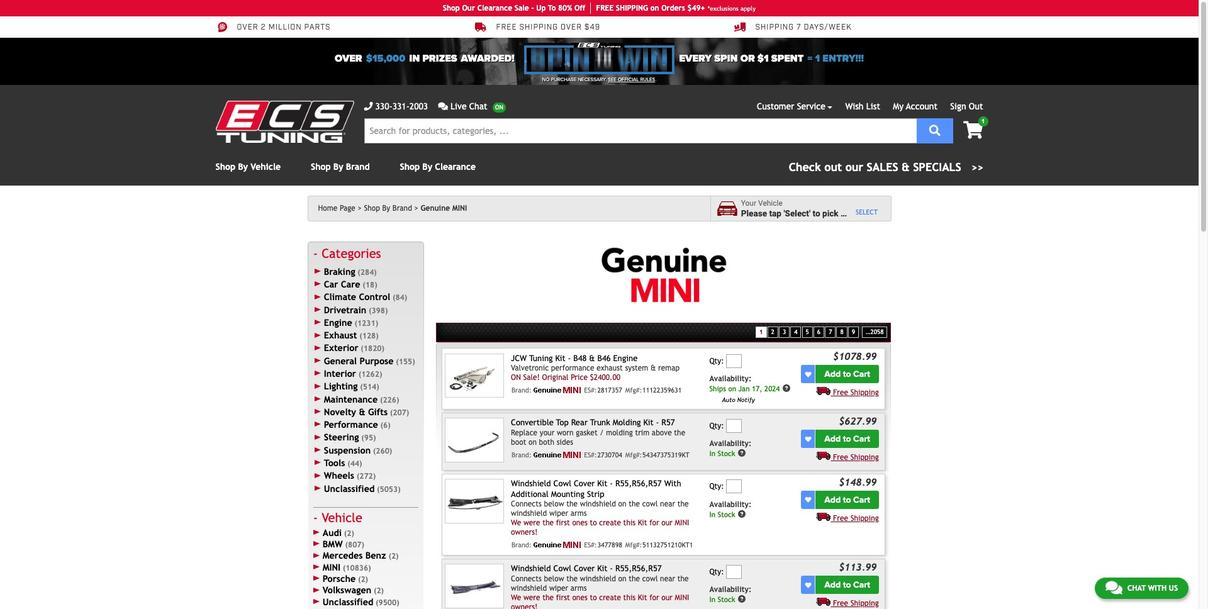 Task type: locate. For each thing, give the bounding box(es) containing it.
0 vertical spatial cover
[[574, 479, 595, 489]]

brand: down additional
[[512, 541, 532, 549]]

our up 51132751210kt1
[[662, 519, 673, 527]]

8 link
[[837, 327, 848, 338]]

cart down $113.99
[[854, 580, 871, 590]]

shipping
[[756, 23, 794, 32], [851, 388, 879, 397], [851, 453, 879, 462], [851, 514, 879, 523], [851, 599, 879, 608]]

es#: left the 3477898
[[584, 541, 597, 549]]

4 add to cart button from the top
[[816, 576, 879, 594]]

shipping down $113.99
[[851, 599, 879, 608]]

2 our from the top
[[662, 593, 673, 602]]

general
[[324, 355, 357, 366]]

1 horizontal spatial 2
[[771, 328, 775, 335]]

3 free shipping image from the top
[[817, 512, 831, 521]]

2 genuine mini - corporate logo image from the top
[[534, 452, 581, 458]]

1 horizontal spatial vehicle
[[322, 510, 362, 525]]

7 inside 'link'
[[797, 23, 802, 32]]

r55,r56,r57 inside windshield cowl cover kit - r55,r56,r57 with additional mounting strip connects below the windshield on the cowl near the windshield wiper arms we were the first ones to create this kit for our mini owners!
[[616, 479, 662, 489]]

unclassified inside categories braking (284) car care (18) climate control (84) drivetrain (398) engine (1231) exhaust (128) exterior (1820) general purpose (155) interior (1262) lighting (514) maintenance (226) novelty & gifts (207) performance (6) steering (95) suspension (260) tools (44) wheels (272) unclassified (5053)
[[324, 483, 375, 494]]

1 ones from the top
[[572, 519, 588, 527]]

1 vertical spatial this
[[624, 593, 636, 602]]

chat right live
[[469, 101, 488, 111]]

0 vertical spatial first
[[556, 519, 570, 527]]

vehicle inside the your vehicle please tap 'select' to pick a vehicle
[[758, 199, 783, 208]]

to inside the your vehicle please tap 'select' to pick a vehicle
[[813, 208, 821, 218]]

see
[[608, 77, 617, 82]]

add to cart down $148.99
[[825, 495, 871, 505]]

engine up system
[[613, 353, 638, 363]]

0 vertical spatial near
[[660, 500, 676, 509]]

genuine mini - corporate logo image
[[534, 387, 581, 393], [534, 452, 581, 458], [534, 542, 581, 548]]

vehicle up audi
[[322, 510, 362, 525]]

es#: down price
[[584, 386, 597, 394]]

cart for $627.99
[[854, 434, 871, 444]]

1 es#: from the top
[[584, 386, 597, 394]]

add to cart button down $148.99
[[816, 491, 879, 509]]

2 vertical spatial brand:
[[512, 541, 532, 549]]

remap
[[658, 364, 680, 373]]

connects inside 'windshield cowl cover kit - r55,r56,r57 connects below the windshield on the cowl near the windshield wiper arms we were the first ones to create this kit for our mini owners!'
[[511, 575, 542, 583]]

mfg#: down trim
[[625, 451, 642, 459]]

1 question sign image from the top
[[738, 510, 747, 519]]

0 vertical spatial mfg#:
[[625, 386, 642, 394]]

2 es#: from the top
[[584, 451, 597, 459]]

1 cart from the top
[[854, 369, 871, 380]]

2 ones from the top
[[572, 593, 588, 602]]

2 arms from the top
[[571, 584, 587, 593]]

to left pick
[[813, 208, 821, 218]]

days/week
[[804, 23, 852, 32]]

to inside windshield cowl cover kit - r55,r56,r57 with additional mounting strip connects below the windshield on the cowl near the windshield wiper arms we were the first ones to create this kit for our mini owners!
[[590, 519, 597, 527]]

1 vertical spatial engine
[[613, 353, 638, 363]]

free for $113.99
[[833, 599, 849, 608]]

2 free shipping image from the top
[[817, 451, 831, 460]]

my account
[[893, 101, 938, 111]]

None text field
[[727, 419, 742, 433], [727, 480, 742, 494], [727, 419, 742, 433], [727, 480, 742, 494]]

owners! right es#2581934 - 51132751210kt - windshield cowl cover kit - r55,r56,r57 - connects below the windshield on the cowl near the windshield wiper arms - genuine mini - mini image
[[511, 603, 538, 609]]

mfg#: for $627.99
[[625, 451, 642, 459]]

cowl inside windshield cowl cover kit - r55,r56,r57 with additional mounting strip connects below the windshield on the cowl near the windshield wiper arms we were the first ones to create this kit for our mini owners!
[[554, 479, 572, 489]]

mfg#: for $1078.99
[[625, 386, 642, 394]]

shipping up every spin or $1 spent = 1 entry!!!
[[756, 23, 794, 32]]

this down the windshield cowl cover kit - r55,r56,r57 link
[[624, 593, 636, 602]]

2 add to cart from the top
[[825, 434, 871, 444]]

near down 51132751210kt1
[[660, 575, 676, 583]]

2 near from the top
[[660, 575, 676, 583]]

vehicle inside 'vehicle audi (2) bmw (807) mercedes benz (2) mini (10836) porsche (2) volkswagen (2) unclassified (9500)'
[[322, 510, 362, 525]]

(128)
[[360, 332, 379, 341]]

cover inside windshield cowl cover kit - r55,r56,r57 with additional mounting strip connects below the windshield on the cowl near the windshield wiper arms we were the first ones to create this kit for our mini owners!
[[574, 479, 595, 489]]

1 vertical spatial unclassified
[[323, 596, 373, 607]]

0 vertical spatial shop by brand
[[311, 162, 370, 172]]

2 we from the top
[[511, 593, 521, 602]]

1 add to wish list image from the top
[[805, 436, 812, 442]]

add to cart for $148.99
[[825, 495, 871, 505]]

0 vertical spatial vehicle
[[251, 162, 281, 172]]

1 vertical spatial cowl
[[554, 564, 572, 574]]

0 vertical spatial shop by brand link
[[311, 162, 370, 172]]

1 vertical spatial we
[[511, 593, 521, 602]]

0 vertical spatial brand
[[346, 162, 370, 172]]

0 horizontal spatial 2
[[261, 23, 266, 32]]

genuine mini - corporate logo image for $1078.99
[[534, 387, 581, 393]]

1 vertical spatial question sign image
[[738, 449, 747, 458]]

4 availability: from the top
[[710, 585, 752, 594]]

cover up strip
[[574, 479, 595, 489]]

comments image
[[438, 102, 448, 111], [1106, 580, 1123, 595]]

0 vertical spatial owners!
[[511, 528, 538, 537]]

- for the
[[610, 564, 613, 574]]

question sign image
[[782, 384, 791, 393], [738, 449, 747, 458]]

our down 51132751210kt1
[[662, 593, 673, 602]]

free shipping for $148.99
[[833, 514, 879, 523]]

0 vertical spatial 7
[[797, 23, 802, 32]]

genuine mini - corporate logo image down original
[[534, 387, 581, 393]]

brand left genuine in the left of the page
[[393, 204, 412, 213]]

genuine mini - corporate logo image for $148.99
[[534, 542, 581, 548]]

0 vertical spatial create
[[599, 519, 621, 527]]

on
[[651, 4, 659, 13], [729, 384, 736, 393], [529, 438, 537, 447], [618, 500, 627, 509], [618, 575, 627, 583]]

0 vertical spatial we
[[511, 519, 521, 527]]

1 vertical spatial free shipping image
[[817, 451, 831, 460]]

2 free shipping from the top
[[833, 453, 879, 462]]

1 cowl from the top
[[642, 500, 658, 509]]

2 create from the top
[[599, 593, 621, 602]]

windshield cowl cover kit - r55,r56,r57 link
[[511, 564, 662, 574]]

arms down mounting
[[571, 509, 587, 518]]

wish list
[[846, 101, 881, 111]]

comments image inside live chat "link"
[[438, 102, 448, 111]]

1 for from the top
[[650, 519, 659, 527]]

0 vertical spatial below
[[544, 500, 564, 509]]

& left gifts
[[359, 407, 365, 417]]

live chat
[[451, 101, 488, 111]]

brand: down boot
[[512, 451, 532, 459]]

gasket
[[576, 429, 598, 437]]

additional
[[511, 490, 549, 499]]

add to cart button for $1078.99
[[816, 365, 879, 383]]

4 add from the top
[[825, 580, 841, 590]]

connects inside windshield cowl cover kit - r55,r56,r57 with additional mounting strip connects below the windshield on the cowl near the windshield wiper arms we were the first ones to create this kit for our mini owners!
[[511, 500, 542, 509]]

mini inside windshield cowl cover kit - r55,r56,r57 with additional mounting strip connects below the windshield on the cowl near the windshield wiper arms we were the first ones to create this kit for our mini owners!
[[675, 519, 690, 527]]

home
[[318, 204, 338, 213]]

search image
[[930, 124, 941, 136]]

2 left million
[[261, 23, 266, 32]]

1 horizontal spatial 1
[[815, 52, 820, 65]]

brand: for $627.99
[[512, 451, 532, 459]]

1 vertical spatial stock
[[718, 510, 736, 519]]

ecs tuning image
[[216, 101, 354, 143]]

- left r57
[[656, 418, 659, 428]]

0 vertical spatial for
[[650, 519, 659, 527]]

shop by brand link up home page link
[[311, 162, 370, 172]]

0 vertical spatial this
[[624, 519, 636, 527]]

3 free shipping from the top
[[833, 514, 879, 523]]

1 vertical spatial our
[[662, 593, 673, 602]]

shipping 7 days/week
[[756, 23, 852, 32]]

0 vertical spatial engine
[[324, 317, 352, 328]]

shipping for $113.99
[[851, 599, 879, 608]]

see official rules link
[[608, 76, 655, 84]]

chat inside "link"
[[469, 101, 488, 111]]

account
[[906, 101, 938, 111]]

free shipping right free shipping icon on the right bottom of the page
[[833, 599, 879, 608]]

3 mfg#: from the top
[[625, 541, 642, 549]]

brand for shop by vehicle
[[346, 162, 370, 172]]

shop by brand link for home page
[[364, 204, 418, 213]]

wiper inside windshield cowl cover kit - r55,r56,r57 with additional mounting strip connects below the windshield on the cowl near the windshield wiper arms we were the first ones to create this kit for our mini owners!
[[549, 509, 568, 518]]

owners! inside windshield cowl cover kit - r55,r56,r57 with additional mounting strip connects below the windshield on the cowl near the windshield wiper arms we were the first ones to create this kit for our mini owners!
[[511, 528, 538, 537]]

$2400.00
[[590, 373, 621, 382]]

1 windshield from the top
[[511, 479, 551, 489]]

shop for the shop by vehicle "link"
[[216, 162, 235, 172]]

2 vertical spatial stock
[[718, 595, 736, 604]]

apply
[[741, 5, 756, 12]]

2 for from the top
[[650, 593, 659, 602]]

free shipping image
[[817, 387, 831, 395], [817, 451, 831, 460], [817, 512, 831, 521]]

every
[[680, 52, 712, 65]]

2 add to wish list image from the top
[[805, 497, 812, 503]]

17,
[[752, 384, 763, 393]]

sale!
[[523, 373, 540, 382]]

we down additional
[[511, 519, 521, 527]]

add down $627.99
[[825, 434, 841, 444]]

1 vertical spatial create
[[599, 593, 621, 602]]

2 wiper from the top
[[549, 584, 568, 593]]

1 first from the top
[[556, 519, 570, 527]]

free shipping for $627.99
[[833, 453, 879, 462]]

below inside windshield cowl cover kit - r55,r56,r57 with additional mounting strip connects below the windshield on the cowl near the windshield wiper arms we were the first ones to create this kit for our mini owners!
[[544, 500, 564, 509]]

es#: left 2730704
[[584, 451, 597, 459]]

add to cart down $1078.99
[[825, 369, 871, 380]]

1 genuine mini - corporate logo image from the top
[[534, 387, 581, 393]]

shop by brand right page
[[364, 204, 412, 213]]

0 vertical spatial comments image
[[438, 102, 448, 111]]

over left million
[[237, 23, 259, 32]]

- inside 'windshield cowl cover kit - r55,r56,r57 connects below the windshield on the cowl near the windshield wiper arms we were the first ones to create this kit for our mini owners!'
[[610, 564, 613, 574]]

kit inside convertible top rear trunk molding kit - r57 replace your worn gasket / molding trim above the boot on both sides
[[644, 418, 654, 428]]

your
[[741, 199, 757, 208]]

live
[[451, 101, 467, 111]]

r57
[[662, 418, 675, 428]]

to down the windshield cowl cover kit - r55,r56,r57 link
[[590, 593, 597, 602]]

2 first from the top
[[556, 593, 570, 602]]

braking
[[324, 266, 355, 277]]

shop for shop by brand 'link' related to shop by vehicle
[[311, 162, 331, 172]]

comments image for chat
[[1106, 580, 1123, 595]]

connects down additional
[[511, 500, 542, 509]]

lighting
[[324, 381, 358, 392]]

1 vertical spatial 2
[[771, 328, 775, 335]]

1 near from the top
[[660, 500, 676, 509]]

comments image inside chat with us link
[[1106, 580, 1123, 595]]

brand: down on
[[512, 386, 532, 394]]

0 vertical spatial clearance
[[478, 4, 512, 13]]

create down the windshield cowl cover kit - r55,r56,r57 link
[[599, 593, 621, 602]]

add to wish list image
[[805, 371, 812, 377], [805, 497, 812, 503]]

jcw tuning kit - b48 & b46 engine link
[[511, 353, 638, 363]]

2 owners! from the top
[[511, 603, 538, 609]]

care
[[341, 279, 360, 290]]

ship
[[616, 4, 632, 13]]

necessary.
[[578, 77, 607, 82]]

1 owners! from the top
[[511, 528, 538, 537]]

- inside windshield cowl cover kit - r55,r56,r57 with additional mounting strip connects below the windshield on the cowl near the windshield wiper arms we were the first ones to create this kit for our mini owners!
[[610, 479, 613, 489]]

2 left 3
[[771, 328, 775, 335]]

add to cart button for $148.99
[[816, 491, 879, 509]]

prizes
[[423, 52, 457, 65]]

your
[[540, 429, 555, 437]]

2 add to cart button from the top
[[816, 430, 879, 448]]

1 were from the top
[[524, 519, 540, 527]]

2 availability: from the top
[[710, 439, 752, 448]]

cart down $148.99
[[854, 495, 871, 505]]

chat left with
[[1128, 584, 1146, 593]]

3 add to cart from the top
[[825, 495, 871, 505]]

& right sales
[[902, 161, 910, 174]]

my
[[893, 101, 904, 111]]

free ship ping on orders $49+ *exclusions apply
[[596, 4, 756, 13]]

add to cart button down $1078.99
[[816, 365, 879, 383]]

select
[[856, 208, 878, 216]]

molding
[[613, 418, 641, 428]]

2
[[261, 23, 266, 32], [771, 328, 775, 335]]

cover down es#: 3477898 mfg#: 51132751210kt1 on the bottom of page
[[574, 564, 595, 574]]

control
[[359, 292, 390, 302]]

wiper
[[549, 509, 568, 518], [549, 584, 568, 593]]

1 vertical spatial near
[[660, 575, 676, 583]]

4 cart from the top
[[854, 580, 871, 590]]

0 horizontal spatial comments image
[[438, 102, 448, 111]]

over left $15,000
[[335, 52, 362, 65]]

1 horizontal spatial chat
[[1128, 584, 1146, 593]]

select link
[[856, 208, 878, 217]]

sale
[[515, 4, 529, 13]]

2 this from the top
[[624, 593, 636, 602]]

free up $627.99
[[833, 388, 849, 397]]

stock for $627.99
[[718, 449, 736, 458]]

free down $148.99
[[833, 514, 849, 523]]

1 vertical spatial cowl
[[642, 575, 658, 583]]

free up $148.99
[[833, 453, 849, 462]]

0 vertical spatial stock
[[718, 449, 736, 458]]

availability: for $627.99
[[710, 439, 752, 448]]

- down the 3477898
[[610, 564, 613, 574]]

1 wiper from the top
[[549, 509, 568, 518]]

sales & specials
[[867, 161, 962, 174]]

1 r55,r56,r57 from the top
[[616, 479, 662, 489]]

free shipping image
[[817, 597, 831, 606]]

2 vertical spatial in
[[710, 595, 716, 604]]

1 add to wish list image from the top
[[805, 371, 812, 377]]

330-331-2003
[[375, 101, 428, 111]]

$113.99
[[839, 562, 877, 573]]

6
[[818, 328, 821, 335]]

$1
[[758, 52, 769, 65]]

1 vertical spatial 1
[[982, 118, 985, 125]]

1 vertical spatial in
[[710, 510, 716, 519]]

1 connects from the top
[[511, 500, 542, 509]]

cover inside 'windshield cowl cover kit - r55,r56,r57 connects below the windshield on the cowl near the windshield wiper arms we were the first ones to create this kit for our mini owners!'
[[574, 564, 595, 574]]

4 free shipping from the top
[[833, 599, 879, 608]]

clearance right our
[[478, 4, 512, 13]]

free down "shop our clearance sale - up to 80% off"
[[496, 23, 517, 32]]

shop by brand link right page
[[364, 204, 418, 213]]

2 cowl from the top
[[642, 575, 658, 583]]

1 this from the top
[[624, 519, 636, 527]]

add to cart down $113.99
[[825, 580, 871, 590]]

2 add from the top
[[825, 434, 841, 444]]

1 free shipping image from the top
[[817, 387, 831, 395]]

0 vertical spatial availability: in stock
[[710, 439, 752, 458]]

first
[[556, 519, 570, 527], [556, 593, 570, 602]]

no purchase necessary. see official rules .
[[542, 77, 657, 82]]

windshield down the windshield cowl cover kit - r55,r56,r57 link
[[580, 575, 616, 583]]

1 vertical spatial shop by brand link
[[364, 204, 418, 213]]

shop by clearance
[[400, 162, 476, 172]]

0 vertical spatial were
[[524, 519, 540, 527]]

1 vertical spatial were
[[524, 593, 540, 602]]

0 vertical spatial question sign image
[[782, 384, 791, 393]]

1 arms from the top
[[571, 509, 587, 518]]

3 availability: in stock from the top
[[710, 585, 752, 604]]

1 horizontal spatial comments image
[[1106, 580, 1123, 595]]

2 cowl from the top
[[554, 564, 572, 574]]

1 stock from the top
[[718, 449, 736, 458]]

330-
[[375, 101, 393, 111]]

on left jan
[[729, 384, 736, 393]]

1 vertical spatial arms
[[571, 584, 587, 593]]

es#: for $627.99
[[584, 451, 597, 459]]

home page
[[318, 204, 356, 213]]

3 genuine mini - corporate logo image from the top
[[534, 542, 581, 548]]

1 brand: from the top
[[512, 386, 532, 394]]

windshield
[[580, 500, 616, 509], [511, 509, 547, 518], [580, 575, 616, 583], [511, 584, 547, 593]]

3 brand: from the top
[[512, 541, 532, 549]]

0 vertical spatial free shipping image
[[817, 387, 831, 395]]

create up the 3477898
[[599, 519, 621, 527]]

1 in from the top
[[710, 449, 716, 458]]

brand:
[[512, 386, 532, 394], [512, 451, 532, 459], [512, 541, 532, 549]]

r55,r56,r57 down es#: 3477898 mfg#: 51132751210kt1 on the bottom of page
[[616, 564, 662, 574]]

1 vertical spatial clearance
[[435, 162, 476, 172]]

cart down $627.99
[[854, 434, 871, 444]]

or
[[741, 52, 755, 65]]

cart
[[854, 369, 871, 380], [854, 434, 871, 444], [854, 495, 871, 505], [854, 580, 871, 590]]

es#2730704 - 54347375319kt - convertible top rear trunk molding kit - r57 - replace your worn gasket / molding trim above the boot on both sides - genuine mini - mini image
[[445, 418, 504, 463]]

clearance up genuine mini
[[435, 162, 476, 172]]

(2) up (807)
[[344, 529, 354, 538]]

0 vertical spatial add to wish list image
[[805, 371, 812, 377]]

3 add from the top
[[825, 495, 841, 505]]

0 vertical spatial unclassified
[[324, 483, 375, 494]]

1 vertical spatial shop by brand
[[364, 204, 412, 213]]

1 our from the top
[[662, 519, 673, 527]]

were right es#2581934 - 51132751210kt - windshield cowl cover kit - r55,r56,r57 - connects below the windshield on the cowl near the windshield wiper arms - genuine mini - mini image
[[524, 593, 540, 602]]

1 vertical spatial wiper
[[549, 584, 568, 593]]

page
[[340, 204, 356, 213]]

2024
[[765, 384, 780, 393]]

1 mfg#: from the top
[[625, 386, 642, 394]]

0 horizontal spatial 1
[[760, 328, 763, 335]]

in for $148.99
[[710, 510, 716, 519]]

for up 51132751210kt1
[[650, 519, 659, 527]]

1 horizontal spatial question sign image
[[782, 384, 791, 393]]

first down mounting
[[556, 519, 570, 527]]

0 vertical spatial add to wish list image
[[805, 436, 812, 442]]

2 connects from the top
[[511, 575, 542, 583]]

free inside 'free shipping over $49' link
[[496, 23, 517, 32]]

2 cover from the top
[[574, 564, 595, 574]]

we inside 'windshield cowl cover kit - r55,r56,r57 connects below the windshield on the cowl near the windshield wiper arms we were the first ones to create this kit for our mini owners!'
[[511, 593, 521, 602]]

1 vertical spatial brand
[[393, 204, 412, 213]]

vehicle audi (2) bmw (807) mercedes benz (2) mini (10836) porsche (2) volkswagen (2) unclassified (9500)
[[322, 510, 399, 607]]

create inside windshield cowl cover kit - r55,r56,r57 with additional mounting strip connects below the windshield on the cowl near the windshield wiper arms we were the first ones to create this kit for our mini owners!
[[599, 519, 621, 527]]

mini
[[452, 204, 467, 213], [675, 519, 690, 527], [323, 562, 341, 573], [675, 593, 690, 602]]

availability: in stock for $148.99
[[710, 500, 752, 519]]

0 vertical spatial cowl
[[554, 479, 572, 489]]

cowl for mounting
[[554, 479, 572, 489]]

engine
[[324, 317, 352, 328], [613, 353, 638, 363]]

add to wish list image for $627.99
[[805, 436, 812, 442]]

2 r55,r56,r57 from the top
[[616, 564, 662, 574]]

1 cowl from the top
[[554, 479, 572, 489]]

mini up 51132751210kt1
[[675, 519, 690, 527]]

cover for windshield
[[574, 564, 595, 574]]

add to cart button down $627.99
[[816, 430, 879, 448]]

1 vertical spatial brand:
[[512, 451, 532, 459]]

51132751210kt1
[[643, 541, 693, 549]]

specials
[[913, 161, 962, 174]]

availability: for $113.99
[[710, 585, 752, 594]]

1 we from the top
[[511, 519, 521, 527]]

brand: for $1078.99
[[512, 386, 532, 394]]

in for $113.99
[[710, 595, 716, 604]]

we right es#2581934 - 51132751210kt - windshield cowl cover kit - r55,r56,r57 - connects below the windshield on the cowl near the windshield wiper arms - genuine mini - mini image
[[511, 593, 521, 602]]

spin
[[715, 52, 738, 65]]

0 horizontal spatial question sign image
[[738, 449, 747, 458]]

for down 51132751210kt1
[[650, 593, 659, 602]]

list
[[867, 101, 881, 111]]

- up performance
[[568, 353, 571, 363]]

- for mounting
[[610, 479, 613, 489]]

windshield inside 'windshield cowl cover kit - r55,r56,r57 connects below the windshield on the cowl near the windshield wiper arms we were the first ones to create this kit for our mini owners!'
[[511, 564, 551, 574]]

2 question sign image from the top
[[738, 595, 747, 604]]

brand for home page
[[393, 204, 412, 213]]

1 horizontal spatial brand
[[393, 204, 412, 213]]

1 vertical spatial owners!
[[511, 603, 538, 609]]

0 vertical spatial r55,r56,r57
[[616, 479, 662, 489]]

your vehicle please tap 'select' to pick a vehicle
[[741, 199, 875, 218]]

0 vertical spatial 2
[[261, 23, 266, 32]]

3 in from the top
[[710, 595, 716, 604]]

cowl
[[642, 500, 658, 509], [642, 575, 658, 583]]

=
[[808, 52, 813, 65]]

1 vertical spatial availability: in stock
[[710, 500, 752, 519]]

this
[[624, 519, 636, 527], [624, 593, 636, 602]]

for inside 'windshield cowl cover kit - r55,r56,r57 connects below the windshield on the cowl near the windshield wiper arms we were the first ones to create this kit for our mini owners!'
[[650, 593, 659, 602]]

0 vertical spatial arms
[[571, 509, 587, 518]]

1 link
[[954, 116, 989, 140], [756, 327, 767, 338]]

home page link
[[318, 204, 362, 213]]

3 stock from the top
[[718, 595, 736, 604]]

0 vertical spatial connects
[[511, 500, 542, 509]]

vehicle
[[251, 162, 281, 172], [758, 199, 783, 208], [322, 510, 362, 525]]

0 vertical spatial windshield
[[511, 479, 551, 489]]

add to wish list image for $148.99
[[805, 497, 812, 503]]

on down the 3477898
[[618, 575, 627, 583]]

0 horizontal spatial chat
[[469, 101, 488, 111]]

2 below from the top
[[544, 575, 564, 583]]

0 vertical spatial question sign image
[[738, 510, 747, 519]]

1 vertical spatial add to wish list image
[[805, 582, 812, 588]]

1 add from the top
[[825, 369, 841, 380]]

wiper down the windshield cowl cover kit - r55,r56,r57 link
[[549, 584, 568, 593]]

1 horizontal spatial over
[[335, 52, 362, 65]]

vehicle down ecs tuning image
[[251, 162, 281, 172]]

add up free shipping icon on the right bottom of the page
[[825, 580, 841, 590]]

genuine mini - corporate logo image down sides on the left bottom of page
[[534, 452, 581, 458]]

add down $1078.99
[[825, 369, 841, 380]]

330-331-2003 link
[[364, 100, 428, 113]]

0 horizontal spatial 1 link
[[756, 327, 767, 338]]

0 vertical spatial in
[[710, 449, 716, 458]]

0 vertical spatial our
[[662, 519, 673, 527]]

to down strip
[[590, 519, 597, 527]]

shipping for $1078.99
[[851, 388, 879, 397]]

unclassified down wheels
[[324, 483, 375, 494]]

1 availability: in stock from the top
[[710, 439, 752, 458]]

0 vertical spatial cowl
[[642, 500, 658, 509]]

(2) right benz
[[389, 552, 399, 561]]

ones inside windshield cowl cover kit - r55,r56,r57 with additional mounting strip connects below the windshield on the cowl near the windshield wiper arms we were the first ones to create this kit for our mini owners!
[[572, 519, 588, 527]]

shipping down $148.99
[[851, 514, 879, 523]]

1 link left 2 link
[[756, 327, 767, 338]]

1 vertical spatial over
[[335, 52, 362, 65]]

strip
[[587, 490, 605, 499]]

1 vertical spatial mfg#:
[[625, 451, 642, 459]]

r55,r56,r57 for windshield
[[616, 564, 662, 574]]

unclassified down volkswagen
[[323, 596, 373, 607]]

0 vertical spatial over
[[237, 23, 259, 32]]

customer
[[757, 101, 795, 111]]

0 vertical spatial ones
[[572, 519, 588, 527]]

3 cart from the top
[[854, 495, 871, 505]]

2 vertical spatial es#:
[[584, 541, 597, 549]]

2 cart from the top
[[854, 434, 871, 444]]

shipping for $148.99
[[851, 514, 879, 523]]

free shipping down $148.99
[[833, 514, 879, 523]]

1 below from the top
[[544, 500, 564, 509]]

add for $148.99
[[825, 495, 841, 505]]

add to wish list image
[[805, 436, 812, 442], [805, 582, 812, 588]]

1 add to cart button from the top
[[816, 365, 879, 383]]

2 vertical spatial free shipping image
[[817, 512, 831, 521]]

kit up trim
[[644, 418, 654, 428]]

shipping up $148.99
[[851, 453, 879, 462]]

0 horizontal spatial clearance
[[435, 162, 476, 172]]

cowl inside 'windshield cowl cover kit - r55,r56,r57 connects below the windshield on the cowl near the windshield wiper arms we were the first ones to create this kit for our mini owners!'
[[642, 575, 658, 583]]

free right free shipping icon on the right bottom of the page
[[833, 599, 849, 608]]

(2)
[[344, 529, 354, 538], [389, 552, 399, 561], [358, 575, 368, 584], [374, 587, 384, 596]]

mini up porsche
[[323, 562, 341, 573]]

1 vertical spatial r55,r56,r57
[[616, 564, 662, 574]]

3 es#: from the top
[[584, 541, 597, 549]]

1 vertical spatial below
[[544, 575, 564, 583]]

2 availability: in stock from the top
[[710, 500, 752, 519]]

7 left days/week
[[797, 23, 802, 32]]

0 horizontal spatial engine
[[324, 317, 352, 328]]

shop by brand for home page
[[364, 204, 412, 213]]

2 vertical spatial mfg#:
[[625, 541, 642, 549]]

4 qty: from the top
[[710, 567, 724, 576]]

shop by vehicle
[[216, 162, 281, 172]]

1 cover from the top
[[574, 479, 595, 489]]

7 right 6
[[829, 328, 832, 335]]

None text field
[[727, 354, 742, 368], [727, 565, 742, 579], [727, 354, 742, 368], [727, 565, 742, 579]]

2 add to wish list image from the top
[[805, 582, 812, 588]]

(1262)
[[359, 370, 382, 379]]

free shipping up $627.99
[[833, 388, 879, 397]]

shop by brand up home page link
[[311, 162, 370, 172]]

es#: for $148.99
[[584, 541, 597, 549]]

genuine mini - corporate logo image for $627.99
[[534, 452, 581, 458]]

wish
[[846, 101, 864, 111]]

1 free shipping from the top
[[833, 388, 879, 397]]

2 were from the top
[[524, 593, 540, 602]]

stock for $113.99
[[718, 595, 736, 604]]

2 brand: from the top
[[512, 451, 532, 459]]

our
[[462, 4, 475, 13]]

es#3477898 - 51132751210kt1 - windshield cowl cover kit - r55,r56,r57 with additional mounting strip - connects below the windshield on the cowl near the windshield wiper arms - genuine mini - mini image
[[445, 479, 504, 524]]

0 horizontal spatial over
[[237, 23, 259, 32]]

1 create from the top
[[599, 519, 621, 527]]

2 horizontal spatial vehicle
[[758, 199, 783, 208]]

windshield inside windshield cowl cover kit - r55,r56,r57 with additional mounting strip connects below the windshield on the cowl near the windshield wiper arms we were the first ones to create this kit for our mini owners!
[[511, 479, 551, 489]]

engine inside jcw tuning kit - b48 & b46 engine valvetronic performance exhaust system & remap on sale!  original price $2400.00
[[613, 353, 638, 363]]

1 vertical spatial for
[[650, 593, 659, 602]]

in for $627.99
[[710, 449, 716, 458]]

2 qty: from the top
[[710, 421, 724, 430]]

3 qty: from the top
[[710, 482, 724, 491]]

2 windshield from the top
[[511, 564, 551, 574]]

this inside 'windshield cowl cover kit - r55,r56,r57 connects below the windshield on the cowl near the windshield wiper arms we were the first ones to create this kit for our mini owners!'
[[624, 593, 636, 602]]

1 vertical spatial comments image
[[1106, 580, 1123, 595]]

please
[[741, 208, 767, 218]]

3 add to cart button from the top
[[816, 491, 879, 509]]

2 mfg#: from the top
[[625, 451, 642, 459]]

1 availability: from the top
[[710, 375, 752, 383]]

windshield for below
[[511, 564, 551, 574]]

3 availability: from the top
[[710, 500, 752, 509]]

2 stock from the top
[[718, 510, 736, 519]]

question sign image
[[738, 510, 747, 519], [738, 595, 747, 604]]

to inside 'windshield cowl cover kit - r55,r56,r57 connects below the windshield on the cowl near the windshield wiper arms we were the first ones to create this kit for our mini owners!'
[[590, 593, 597, 602]]

2 in from the top
[[710, 510, 716, 519]]

1 vertical spatial question sign image
[[738, 595, 747, 604]]

kit inside jcw tuning kit - b48 & b46 engine valvetronic performance exhaust system & remap on sale!  original price $2400.00
[[555, 353, 566, 363]]

1 qty: from the top
[[710, 357, 724, 365]]

r55,r56,r57 inside 'windshield cowl cover kit - r55,r56,r57 connects below the windshield on the cowl near the windshield wiper arms we were the first ones to create this kit for our mini owners!'
[[616, 564, 662, 574]]

connects right es#2581934 - 51132751210kt - windshield cowl cover kit - r55,r56,r57 - connects below the windshield on the cowl near the windshield wiper arms - genuine mini - mini image
[[511, 575, 542, 583]]

cowl inside windshield cowl cover kit - r55,r56,r57 with additional mounting strip connects below the windshield on the cowl near the windshield wiper arms we were the first ones to create this kit for our mini owners!
[[642, 500, 658, 509]]

shop for home page shop by brand 'link'
[[364, 204, 380, 213]]

a
[[841, 208, 846, 218]]

2 vertical spatial vehicle
[[322, 510, 362, 525]]

(260)
[[373, 447, 392, 456]]

shop our clearance sale - up to 80% off link
[[443, 3, 591, 14]]

off
[[575, 4, 586, 13]]

cowl inside 'windshield cowl cover kit - r55,r56,r57 connects below the windshield on the cowl near the windshield wiper arms we were the first ones to create this kit for our mini owners!'
[[554, 564, 572, 574]]

windshield cowl cover kit - r55,r56,r57 with additional mounting strip connects below the windshield on the cowl near the windshield wiper arms we were the first ones to create this kit for our mini owners!
[[511, 479, 690, 537]]

4 add to cart from the top
[[825, 580, 871, 590]]

1 vertical spatial ones
[[572, 593, 588, 602]]

1 add to cart from the top
[[825, 369, 871, 380]]

were inside 'windshield cowl cover kit - r55,r56,r57 connects below the windshield on the cowl near the windshield wiper arms we were the first ones to create this kit for our mini owners!'
[[524, 593, 540, 602]]

cowl down es#: 3477898 mfg#: 51132751210kt1 on the bottom of page
[[642, 575, 658, 583]]



Task type: vqa. For each thing, say whether or not it's contained in the screenshot.


Task type: describe. For each thing, give the bounding box(es) containing it.
kit down es#: 3477898 mfg#: 51132751210kt1 on the bottom of page
[[638, 593, 647, 602]]

1 vertical spatial 1 link
[[756, 327, 767, 338]]

windshield cowl cover kit - r55,r56,r57 with additional mounting strip link
[[511, 479, 681, 499]]

free for $1078.99
[[833, 388, 849, 397]]

over for over 2 million parts
[[237, 23, 259, 32]]

add for $1078.99
[[825, 369, 841, 380]]

on inside windshield cowl cover kit - r55,r56,r57 with additional mounting strip connects below the windshield on the cowl near the windshield wiper arms we were the first ones to create this kit for our mini owners!
[[618, 500, 627, 509]]

Search text field
[[364, 118, 917, 144]]

ping
[[632, 4, 648, 13]]

no
[[542, 77, 550, 82]]

cover for strip
[[574, 479, 595, 489]]

both
[[539, 438, 555, 447]]

orders
[[662, 4, 685, 13]]

1 horizontal spatial 7
[[829, 328, 832, 335]]

2817357
[[598, 386, 623, 394]]

2 link
[[768, 327, 779, 338]]

service
[[797, 101, 826, 111]]

novelty
[[324, 407, 356, 417]]

es#2817357 - 11122359631 - jcw tuning kit - b48 & b46 engine  - valvetronic performance exhaust system & remap - genuine mini - mini image
[[445, 353, 504, 398]]

us
[[1169, 584, 1178, 593]]

add for $113.99
[[825, 580, 841, 590]]

0 horizontal spatial vehicle
[[251, 162, 281, 172]]

on right the ping
[[651, 4, 659, 13]]

0 vertical spatial 1
[[815, 52, 820, 65]]

million
[[269, 23, 302, 32]]

(1231)
[[355, 319, 378, 328]]

with
[[664, 479, 681, 489]]

phone image
[[364, 102, 373, 111]]

mini right genuine in the left of the page
[[452, 204, 467, 213]]

by up genuine in the left of the page
[[423, 162, 433, 172]]

ecs tuning 'spin to win' contest logo image
[[525, 43, 674, 74]]

auto notify
[[722, 397, 755, 404]]

windshield for additional
[[511, 479, 551, 489]]

availability: inside the availability: ships on jan 17, 2024
[[710, 375, 752, 383]]

shipping inside 'link'
[[756, 23, 794, 32]]

add to cart button for $113.99
[[816, 576, 879, 594]]

mounting
[[551, 490, 585, 499]]

add to cart for $113.99
[[825, 580, 871, 590]]

3
[[783, 328, 786, 335]]

exterior
[[324, 343, 359, 353]]

mfg#: for $148.99
[[625, 541, 642, 549]]

sign out link
[[951, 101, 983, 111]]

exhaust
[[597, 364, 623, 373]]

shop by brand link for shop by vehicle
[[311, 162, 370, 172]]

es#: for $1078.99
[[584, 386, 597, 394]]

were inside windshield cowl cover kit - r55,r56,r57 with additional mounting strip connects below the windshield on the cowl near the windshield wiper arms we were the first ones to create this kit for our mini owners!
[[524, 519, 540, 527]]

by down ecs tuning image
[[238, 162, 248, 172]]

es#2581934 - 51132751210kt - windshield cowl cover kit - r55,r56,r57 - connects below the windshield on the cowl near the windshield wiper arms - genuine mini - mini image
[[445, 564, 504, 609]]

chat with us link
[[1095, 578, 1189, 599]]

on inside the availability: ships on jan 17, 2024
[[729, 384, 736, 393]]

shop by brand for shop by vehicle
[[311, 162, 370, 172]]

- for off
[[531, 4, 534, 13]]

below inside 'windshield cowl cover kit - r55,r56,r57 connects below the windshield on the cowl near the windshield wiper arms we were the first ones to create this kit for our mini owners!'
[[544, 575, 564, 583]]

3477898
[[598, 541, 623, 549]]

convertible top rear trunk molding kit - r57 replace your worn gasket / molding trim above the boot on both sides
[[511, 418, 686, 447]]

(514)
[[360, 383, 379, 392]]

(226)
[[380, 396, 399, 404]]

b48
[[574, 353, 587, 363]]

free shipping image for $148.99
[[817, 512, 831, 521]]

question sign image for ships on jan 17, 2024
[[782, 384, 791, 393]]

genuine mini
[[421, 204, 467, 213]]

car
[[324, 279, 338, 290]]

to down $148.99
[[843, 495, 851, 505]]

by right page
[[382, 204, 390, 213]]

/
[[600, 429, 604, 437]]

0 vertical spatial 1 link
[[954, 116, 989, 140]]

cowl for the
[[554, 564, 572, 574]]

& inside categories braking (284) car care (18) climate control (84) drivetrain (398) engine (1231) exhaust (128) exterior (1820) general purpose (155) interior (1262) lighting (514) maintenance (226) novelty & gifts (207) performance (6) steering (95) suspension (260) tools (44) wheels (272) unclassified (5053)
[[359, 407, 365, 417]]

on inside convertible top rear trunk molding kit - r57 replace your worn gasket / molding trim above the boot on both sides
[[529, 438, 537, 447]]

80%
[[558, 4, 572, 13]]

& left b46
[[589, 353, 595, 363]]

performance
[[324, 419, 378, 430]]

to down $627.99
[[843, 434, 851, 444]]

unclassified inside 'vehicle audi (2) bmw (807) mercedes benz (2) mini (10836) porsche (2) volkswagen (2) unclassified (9500)'
[[323, 596, 373, 607]]

question sign image for in stock
[[738, 449, 747, 458]]

jan
[[739, 384, 750, 393]]

shopping cart image
[[964, 121, 983, 139]]

to down $1078.99
[[843, 369, 851, 380]]

3 link
[[779, 327, 790, 338]]

in
[[409, 52, 420, 65]]

2 vertical spatial 1
[[760, 328, 763, 335]]

top
[[556, 418, 569, 428]]

windshield down additional
[[511, 509, 547, 518]]

availability: in stock for $627.99
[[710, 439, 752, 458]]

sales
[[867, 161, 899, 174]]

(2) up (9500)
[[374, 587, 384, 596]]

clearance for our
[[478, 4, 512, 13]]

convertible top rear trunk molding kit - r57 link
[[511, 418, 675, 428]]

sides
[[557, 438, 573, 447]]

rear
[[571, 418, 588, 428]]

boot
[[511, 438, 526, 447]]

- inside jcw tuning kit - b48 & b46 engine valvetronic performance exhaust system & remap on sale!  original price $2400.00
[[568, 353, 571, 363]]

first inside windshield cowl cover kit - r55,r56,r57 with additional mounting strip connects below the windshield on the cowl near the windshield wiper arms we were the first ones to create this kit for our mini owners!
[[556, 519, 570, 527]]

ships
[[710, 384, 726, 393]]

kit up strip
[[598, 479, 608, 489]]

windshield down strip
[[580, 500, 616, 509]]

windshield right es#2581934 - 51132751210kt - windshield cowl cover kit - r55,r56,r57 - connects below the windshield on the cowl near the windshield wiper arms - genuine mini - mini image
[[511, 584, 547, 593]]

qty: for $113.99
[[710, 567, 724, 576]]

engine inside categories braking (284) car care (18) climate control (84) drivetrain (398) engine (1231) exhaust (128) exterior (1820) general purpose (155) interior (1262) lighting (514) maintenance (226) novelty & gifts (207) performance (6) steering (95) suspension (260) tools (44) wheels (272) unclassified (5053)
[[324, 317, 352, 328]]

system
[[625, 364, 649, 373]]

shipping for $627.99
[[851, 453, 879, 462]]

qty: for $1078.99
[[710, 357, 724, 365]]

tap
[[769, 208, 782, 218]]

over for over $15,000 in prizes
[[335, 52, 362, 65]]

free for $627.99
[[833, 453, 849, 462]]

free shipping image for $627.99
[[817, 451, 831, 460]]

to down $113.99
[[843, 580, 851, 590]]

shop for the shop by clearance link
[[400, 162, 420, 172]]

(84)
[[393, 294, 407, 302]]

climate
[[324, 292, 356, 302]]

near inside windshield cowl cover kit - r55,r56,r57 with additional mounting strip connects below the windshield on the cowl near the windshield wiper arms we were the first ones to create this kit for our mini owners!
[[660, 500, 676, 509]]

(44)
[[348, 459, 362, 468]]

shop by clearance link
[[400, 162, 476, 172]]

free for $148.99
[[833, 514, 849, 523]]

(5053)
[[377, 485, 401, 494]]

add for $627.99
[[825, 434, 841, 444]]

wiper inside 'windshield cowl cover kit - r55,r56,r57 connects below the windshield on the cowl near the windshield wiper arms we were the first ones to create this kit for our mini owners!'
[[549, 584, 568, 593]]

our inside 'windshield cowl cover kit - r55,r56,r57 connects below the windshield on the cowl near the windshield wiper arms we were the first ones to create this kit for our mini owners!'
[[662, 593, 673, 602]]

qty: for $627.99
[[710, 421, 724, 430]]

5 link
[[802, 327, 813, 338]]

brand: for $148.99
[[512, 541, 532, 549]]

wheels
[[324, 470, 354, 481]]

qty: for $148.99
[[710, 482, 724, 491]]

question sign image for $148.99
[[738, 510, 747, 519]]

8
[[841, 328, 844, 335]]

with
[[1148, 584, 1167, 593]]

(398)
[[369, 306, 388, 315]]

pick
[[823, 208, 839, 218]]

- inside convertible top rear trunk molding kit - r57 replace your worn gasket / molding trim above the boot on both sides
[[656, 418, 659, 428]]

the inside convertible top rear trunk molding kit - r57 replace your worn gasket / molding trim above the boot on both sides
[[674, 429, 686, 437]]

mini inside 'vehicle audi (2) bmw (807) mercedes benz (2) mini (10836) porsche (2) volkswagen (2) unclassified (9500)'
[[323, 562, 341, 573]]

mini inside 'windshield cowl cover kit - r55,r56,r57 connects below the windshield on the cowl near the windshield wiper arms we were the first ones to create this kit for our mini owners!'
[[675, 593, 690, 602]]

convertible
[[511, 418, 554, 428]]

our inside windshield cowl cover kit - r55,r56,r57 with additional mounting strip connects below the windshield on the cowl near the windshield wiper arms we were the first ones to create this kit for our mini owners!
[[662, 519, 673, 527]]

*exclusions apply link
[[708, 3, 756, 13]]

availability: ships on jan 17, 2024
[[710, 375, 780, 393]]

replace
[[511, 429, 538, 437]]

& left remap
[[651, 364, 656, 373]]

create inside 'windshield cowl cover kit - r55,r56,r57 connects below the windshield on the cowl near the windshield wiper arms we were the first ones to create this kit for our mini owners!'
[[599, 593, 621, 602]]

categories braking (284) car care (18) climate control (84) drivetrain (398) engine (1231) exhaust (128) exterior (1820) general purpose (155) interior (1262) lighting (514) maintenance (226) novelty & gifts (207) performance (6) steering (95) suspension (260) tools (44) wheels (272) unclassified (5053)
[[322, 246, 415, 494]]

clearance for by
[[435, 162, 476, 172]]

arms inside windshield cowl cover kit - r55,r56,r57 with additional mounting strip connects below the windshield on the cowl near the windshield wiper arms we were the first ones to create this kit for our mini owners!
[[571, 509, 587, 518]]

ones inside 'windshield cowl cover kit - r55,r56,r57 connects below the windshield on the cowl near the windshield wiper arms we were the first ones to create this kit for our mini owners!'
[[572, 593, 588, 602]]

tuning
[[529, 353, 553, 363]]

on inside 'windshield cowl cover kit - r55,r56,r57 connects below the windshield on the cowl near the windshield wiper arms we were the first ones to create this kit for our mini owners!'
[[618, 575, 627, 583]]

over $15,000 in prizes
[[335, 52, 457, 65]]

this inside windshield cowl cover kit - r55,r56,r57 with additional mounting strip connects below the windshield on the cowl near the windshield wiper arms we were the first ones to create this kit for our mini owners!
[[624, 519, 636, 527]]

we inside windshield cowl cover kit - r55,r56,r57 with additional mounting strip connects below the windshield on the cowl near the windshield wiper arms we were the first ones to create this kit for our mini owners!
[[511, 519, 521, 527]]

question sign image for $113.99
[[738, 595, 747, 604]]

wish list link
[[846, 101, 881, 111]]

availability: for $148.99
[[710, 500, 752, 509]]

owners! inside 'windshield cowl cover kit - r55,r56,r57 connects below the windshield on the cowl near the windshield wiper arms we were the first ones to create this kit for our mini owners!'
[[511, 603, 538, 609]]

arms inside 'windshield cowl cover kit - r55,r56,r57 connects below the windshield on the cowl near the windshield wiper arms we were the first ones to create this kit for our mini owners!'
[[571, 584, 587, 593]]

add to wish list image for $1078.99
[[805, 371, 812, 377]]

es#: 3477898 mfg#: 51132751210kt1
[[584, 541, 693, 549]]

to
[[548, 4, 556, 13]]

cart for $113.99
[[854, 580, 871, 590]]

categories
[[322, 246, 381, 260]]

by up home page link
[[333, 162, 343, 172]]

cart for $1078.99
[[854, 369, 871, 380]]

parts
[[304, 23, 331, 32]]

free shipping for $1078.99
[[833, 388, 879, 397]]

…2058
[[866, 328, 884, 335]]

customer service button
[[757, 100, 833, 113]]

tools
[[324, 458, 345, 468]]

free shipping image for $1078.99
[[817, 387, 831, 395]]

331-
[[393, 101, 410, 111]]

free shipping for $113.99
[[833, 599, 879, 608]]

add to wish list image for $113.99
[[805, 582, 812, 588]]

r55,r56,r57 for strip
[[616, 479, 662, 489]]

cart for $148.99
[[854, 495, 871, 505]]

add to cart for $1078.99
[[825, 369, 871, 380]]

stock for $148.99
[[718, 510, 736, 519]]

kit up es#: 3477898 mfg#: 51132751210kt1 on the bottom of page
[[638, 519, 647, 527]]

$627.99
[[839, 416, 877, 427]]

availability: in stock for $113.99
[[710, 585, 752, 604]]

windshield cowl cover kit - r55,r56,r57 connects below the windshield on the cowl near the windshield wiper arms we were the first ones to create this kit for our mini owners!
[[511, 564, 690, 609]]

$49
[[585, 23, 601, 32]]

for inside windshield cowl cover kit - r55,r56,r57 with additional mounting strip connects below the windshield on the cowl near the windshield wiper arms we were the first ones to create this kit for our mini owners!
[[650, 519, 659, 527]]

first inside 'windshield cowl cover kit - r55,r56,r57 connects below the windshield on the cowl near the windshield wiper arms we were the first ones to create this kit for our mini owners!'
[[556, 593, 570, 602]]

1 vertical spatial chat
[[1128, 584, 1146, 593]]

kit down the 3477898
[[598, 564, 608, 574]]

add to cart for $627.99
[[825, 434, 871, 444]]

entry!!!
[[823, 52, 864, 65]]

7 link
[[825, 327, 836, 338]]

comments image for live
[[438, 102, 448, 111]]

gifts
[[368, 407, 388, 417]]

.
[[655, 77, 657, 82]]

near inside 'windshield cowl cover kit - r55,r56,r57 connects below the windshield on the cowl near the windshield wiper arms we were the first ones to create this kit for our mini owners!'
[[660, 575, 676, 583]]

volkswagen
[[323, 585, 371, 596]]

add to cart button for $627.99
[[816, 430, 879, 448]]

2 horizontal spatial 1
[[982, 118, 985, 125]]

(2) down (10836)
[[358, 575, 368, 584]]



